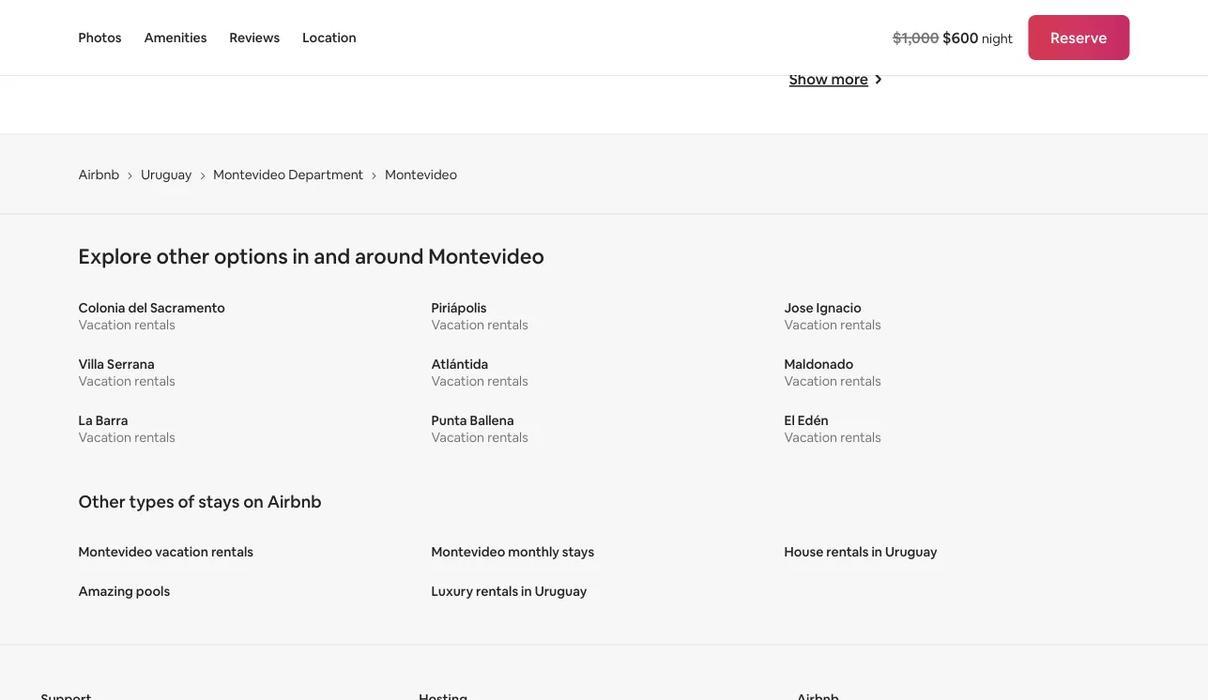 Task type: describe. For each thing, give the bounding box(es) containing it.
policy
[[1025, 0, 1066, 9]]

options
[[214, 243, 288, 270]]

serrana
[[107, 355, 155, 372]]

villa
[[78, 355, 104, 372]]

you
[[891, 9, 916, 28]]

vacation inside the atlántida vacation rentals
[[431, 372, 485, 389]]

montevideo department link
[[213, 166, 364, 183]]

vacation inside jose ignacio vacation rentals
[[784, 316, 838, 333]]

for
[[967, 9, 987, 28]]

piriápolis
[[431, 299, 487, 316]]

rentals inside maldonado vacation rentals
[[840, 372, 881, 389]]

reserve
[[1051, 28, 1107, 47]]

on
[[243, 491, 264, 513]]

ballena
[[470, 412, 514, 429]]

uruguay for house rentals in uruguay
[[885, 543, 938, 560]]

jose
[[784, 299, 814, 316]]

1 vertical spatial show
[[789, 70, 828, 89]]

$1,000
[[893, 28, 939, 47]]

in for luxury rentals in uruguay
[[521, 583, 532, 600]]

maldonado
[[784, 355, 854, 372]]

luxury
[[431, 583, 473, 600]]

review the host's full cancellation policy which applies even if you cancel for illness or disruptions caused by covid-19.
[[789, 0, 1130, 47]]

more for top show more button
[[120, 28, 158, 48]]

atlántida vacation rentals
[[431, 355, 528, 389]]

punta
[[431, 412, 467, 429]]

maldonado vacation rentals
[[784, 355, 881, 389]]

montevideo for montevideo monthly stays
[[431, 543, 505, 560]]

montevideo link
[[385, 166, 457, 183]]

del
[[128, 299, 147, 316]]

amenities button
[[144, 0, 207, 75]]

photos button
[[78, 0, 122, 75]]

rentals inside colonia del sacramento vacation rentals
[[134, 316, 175, 333]]

show more for the bottommost show more button
[[789, 70, 869, 89]]

0 vertical spatial show more button
[[78, 28, 173, 48]]

amazing pools link
[[78, 583, 424, 600]]

photos
[[78, 29, 122, 46]]

edén
[[798, 412, 829, 429]]

rentals inside piriápolis vacation rentals
[[487, 316, 528, 333]]

host's
[[868, 0, 911, 9]]

ignacio
[[816, 299, 862, 316]]

full
[[915, 0, 935, 9]]

house
[[784, 543, 824, 560]]

piriápolis vacation rentals
[[431, 299, 528, 333]]

el
[[784, 412, 795, 429]]

which
[[1070, 0, 1110, 9]]

0 vertical spatial show
[[78, 28, 117, 48]]

applies
[[789, 9, 838, 28]]

illness
[[991, 9, 1032, 28]]

uruguay link
[[141, 166, 192, 183]]

vacation inside el edén vacation rentals
[[784, 429, 838, 446]]

rentals inside el edén vacation rentals
[[840, 429, 881, 446]]

la barra vacation rentals
[[78, 412, 175, 446]]

more for the bottommost show more button
[[831, 70, 869, 89]]

0 vertical spatial uruguay
[[141, 166, 192, 183]]

explore
[[78, 243, 152, 270]]

of
[[178, 491, 195, 513]]

luxury rentals in uruguay link
[[431, 583, 777, 600]]

0 vertical spatial in
[[292, 243, 309, 270]]

montevideo monthly stays link
[[431, 543, 777, 560]]

rentals up amazing pools link
[[211, 543, 253, 560]]

reviews
[[230, 29, 280, 46]]

cancel
[[919, 9, 964, 28]]

rentals inside the atlántida vacation rentals
[[487, 372, 528, 389]]

types
[[129, 491, 174, 513]]

show more for top show more button
[[78, 28, 158, 48]]

amenities
[[144, 29, 207, 46]]

$600
[[943, 28, 979, 47]]

review
[[789, 0, 839, 9]]

and
[[314, 243, 350, 270]]

sacramento
[[150, 299, 225, 316]]

montevideo department
[[213, 166, 364, 183]]

rentals right house
[[827, 543, 869, 560]]

vacation inside colonia del sacramento vacation rentals
[[78, 316, 132, 333]]

location button
[[303, 0, 357, 75]]

rentals inside punta ballena vacation rentals
[[487, 429, 528, 446]]

other
[[78, 491, 126, 513]]

reviews button
[[230, 0, 280, 75]]



Task type: vqa. For each thing, say whether or not it's contained in the screenshot.
Montevideo monthly stays link
yes



Task type: locate. For each thing, give the bounding box(es) containing it.
atlántida
[[431, 355, 489, 372]]

department
[[288, 166, 364, 183]]

1 horizontal spatial show more
[[789, 70, 869, 89]]

0 vertical spatial more
[[120, 28, 158, 48]]

1 vertical spatial stays
[[562, 543, 595, 560]]

in for house rentals in uruguay
[[872, 543, 883, 560]]

2 vertical spatial in
[[521, 583, 532, 600]]

in down monthly
[[521, 583, 532, 600]]

vacation inside maldonado vacation rentals
[[784, 372, 838, 389]]

vacation inside piriápolis vacation rentals
[[431, 316, 485, 333]]

show more button
[[78, 28, 173, 48], [789, 70, 884, 89]]

0 horizontal spatial in
[[292, 243, 309, 270]]

villa serrana vacation rentals
[[78, 355, 175, 389]]

2 horizontal spatial in
[[872, 543, 883, 560]]

la
[[78, 412, 93, 429]]

disruptions
[[1053, 9, 1130, 28]]

vacation up "villa"
[[78, 316, 132, 333]]

montevideo up the amazing pools
[[78, 543, 152, 560]]

explore other options in and around montevideo
[[78, 243, 545, 270]]

pools
[[136, 583, 170, 600]]

luxury rentals in uruguay
[[431, 583, 587, 600]]

rentals right the piriápolis
[[487, 316, 528, 333]]

1 vertical spatial show more button
[[789, 70, 884, 89]]

stays
[[198, 491, 240, 513], [562, 543, 595, 560]]

more
[[120, 28, 158, 48], [831, 70, 869, 89]]

colonia
[[78, 299, 125, 316]]

vacation down maldonado vacation rentals
[[784, 429, 838, 446]]

0 vertical spatial show more
[[78, 28, 158, 48]]

0 horizontal spatial show
[[78, 28, 117, 48]]

rentals inside la barra vacation rentals
[[134, 429, 175, 446]]

airbnb
[[78, 166, 119, 183], [267, 491, 322, 513]]

vacation down the atlántida vacation rentals
[[431, 429, 485, 446]]

by
[[843, 28, 860, 47]]

2 vertical spatial uruguay
[[535, 583, 587, 600]]

vacation up the atlántida
[[431, 316, 485, 333]]

montevideo vacation rentals link
[[78, 543, 424, 560]]

0 horizontal spatial stays
[[198, 491, 240, 513]]

1 horizontal spatial in
[[521, 583, 532, 600]]

vacation inside la barra vacation rentals
[[78, 429, 132, 446]]

montevideo for montevideo
[[385, 166, 457, 183]]

rentals up ballena
[[487, 372, 528, 389]]

in right house
[[872, 543, 883, 560]]

vacation up other
[[78, 429, 132, 446]]

house rentals in uruguay
[[784, 543, 938, 560]]

punta ballena vacation rentals
[[431, 412, 528, 446]]

$1,000 $600 night
[[893, 28, 1013, 47]]

2 horizontal spatial uruguay
[[885, 543, 938, 560]]

show down caused
[[789, 70, 828, 89]]

montevideo
[[213, 166, 286, 183], [385, 166, 457, 183], [428, 243, 545, 270], [78, 543, 152, 560], [431, 543, 505, 560]]

rentals right barra
[[134, 429, 175, 446]]

in
[[292, 243, 309, 270], [872, 543, 883, 560], [521, 583, 532, 600]]

19.
[[915, 28, 933, 47]]

rentals up maldonado vacation rentals
[[840, 316, 881, 333]]

jose ignacio vacation rentals
[[784, 299, 881, 333]]

uruguay for luxury rentals in uruguay
[[535, 583, 587, 600]]

montevideo monthly stays
[[431, 543, 595, 560]]

rentals up serrana
[[134, 316, 175, 333]]

1 horizontal spatial show more button
[[789, 70, 884, 89]]

el edén vacation rentals
[[784, 412, 881, 446]]

night
[[982, 30, 1013, 46]]

vacation inside punta ballena vacation rentals
[[431, 429, 485, 446]]

rentals up el edén vacation rentals
[[840, 372, 881, 389]]

0 vertical spatial stays
[[198, 491, 240, 513]]

0 horizontal spatial uruguay
[[141, 166, 192, 183]]

0 vertical spatial airbnb
[[78, 166, 119, 183]]

airbnb left uruguay link
[[78, 166, 119, 183]]

caused
[[789, 28, 839, 47]]

vacation up punta on the left bottom
[[431, 372, 485, 389]]

montevideo for montevideo vacation rentals
[[78, 543, 152, 560]]

montevideo left 'department'
[[213, 166, 286, 183]]

vacation up barra
[[78, 372, 132, 389]]

stays right of
[[198, 491, 240, 513]]

in left 'and'
[[292, 243, 309, 270]]

vacation
[[155, 543, 208, 560]]

1 vertical spatial airbnb
[[267, 491, 322, 513]]

other
[[156, 243, 210, 270]]

vacation
[[78, 316, 132, 333], [431, 316, 485, 333], [784, 316, 838, 333], [78, 372, 132, 389], [431, 372, 485, 389], [784, 372, 838, 389], [78, 429, 132, 446], [431, 429, 485, 446], [784, 429, 838, 446]]

stays right monthly
[[562, 543, 595, 560]]

montevideo up around
[[385, 166, 457, 183]]

0 horizontal spatial show more button
[[78, 28, 173, 48]]

1 horizontal spatial uruguay
[[535, 583, 587, 600]]

the
[[842, 0, 865, 9]]

uruguay
[[141, 166, 192, 183], [885, 543, 938, 560], [535, 583, 587, 600]]

vacation up maldonado
[[784, 316, 838, 333]]

1 horizontal spatial airbnb
[[267, 491, 322, 513]]

montevideo up the piriápolis
[[428, 243, 545, 270]]

amazing
[[78, 583, 133, 600]]

1 vertical spatial uruguay
[[885, 543, 938, 560]]

amazing pools
[[78, 583, 170, 600]]

0 horizontal spatial airbnb
[[78, 166, 119, 183]]

1 vertical spatial in
[[872, 543, 883, 560]]

show more
[[78, 28, 158, 48], [789, 70, 869, 89]]

cancellation
[[939, 0, 1022, 9]]

around
[[355, 243, 424, 270]]

1 horizontal spatial show
[[789, 70, 828, 89]]

location
[[303, 29, 357, 46]]

show left amenities
[[78, 28, 117, 48]]

1 vertical spatial more
[[831, 70, 869, 89]]

rentals inside jose ignacio vacation rentals
[[840, 316, 881, 333]]

vacation inside villa serrana vacation rentals
[[78, 372, 132, 389]]

rentals down montevideo monthly stays
[[476, 583, 518, 600]]

even
[[842, 9, 875, 28]]

airbnb right on
[[267, 491, 322, 513]]

if
[[878, 9, 887, 28]]

montevideo up luxury
[[431, 543, 505, 560]]

barra
[[95, 412, 128, 429]]

monthly
[[508, 543, 559, 560]]

rentals right edén
[[840, 429, 881, 446]]

montevideo vacation rentals
[[78, 543, 253, 560]]

1 horizontal spatial stays
[[562, 543, 595, 560]]

vacation up edén
[[784, 372, 838, 389]]

1 horizontal spatial more
[[831, 70, 869, 89]]

rentals
[[134, 316, 175, 333], [487, 316, 528, 333], [840, 316, 881, 333], [134, 372, 175, 389], [487, 372, 528, 389], [840, 372, 881, 389], [134, 429, 175, 446], [487, 429, 528, 446], [840, 429, 881, 446], [211, 543, 253, 560], [827, 543, 869, 560], [476, 583, 518, 600]]

1 vertical spatial show more
[[789, 70, 869, 89]]

other types of stays on airbnb
[[78, 491, 322, 513]]

rentals up la barra vacation rentals at the bottom left of the page
[[134, 372, 175, 389]]

rentals inside villa serrana vacation rentals
[[134, 372, 175, 389]]

montevideo for montevideo department
[[213, 166, 286, 183]]

airbnb link
[[78, 166, 119, 183]]

0 horizontal spatial more
[[120, 28, 158, 48]]

colonia del sacramento vacation rentals
[[78, 299, 225, 333]]

0 horizontal spatial show more
[[78, 28, 158, 48]]

covid-
[[863, 28, 915, 47]]

rentals right punta on the left bottom
[[487, 429, 528, 446]]

or
[[1035, 9, 1050, 28]]

reserve button
[[1028, 15, 1130, 60]]

house rentals in uruguay link
[[784, 543, 1130, 560]]



